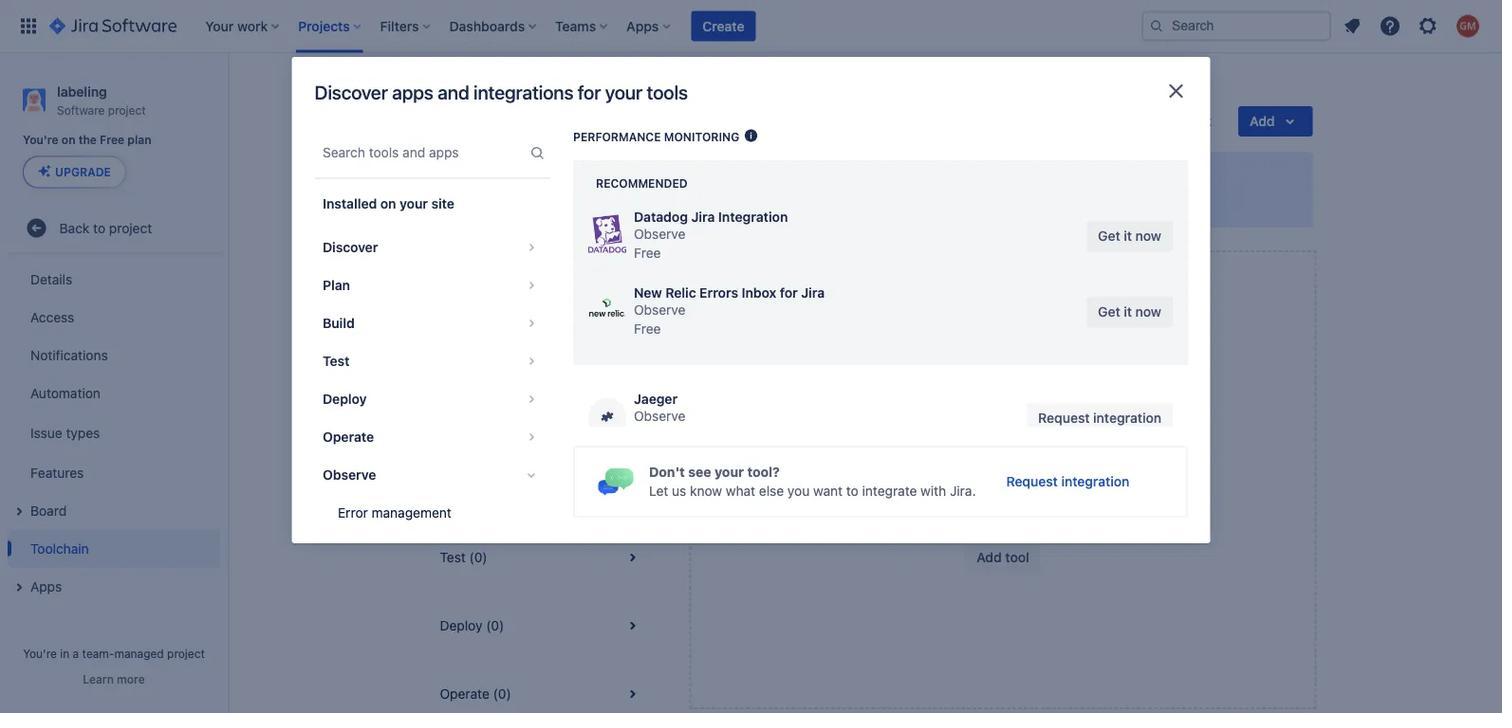 Task type: vqa. For each thing, say whether or not it's contained in the screenshot.
Create "Create"
no



Task type: locate. For each thing, give the bounding box(es) containing it.
1 vertical spatial now
[[1135, 304, 1161, 320]]

now for datadog jira integration
[[1135, 228, 1161, 244]]

1 vertical spatial and
[[876, 195, 899, 211]]

installed on your site
[[322, 196, 454, 212]]

0 vertical spatial for
[[578, 81, 601, 103]]

chevron icon pointing right image for plan
[[520, 274, 542, 297]]

discover up plan
[[322, 240, 378, 255]]

6 chevron icon pointing right image from the top
[[520, 426, 542, 449]]

0 vertical spatial request integration button
[[1027, 403, 1173, 434]]

features
[[30, 465, 84, 481]]

give feedback button
[[1084, 106, 1223, 137]]

1 vertical spatial (0)
[[486, 618, 504, 634]]

you're up upgrade button
[[23, 134, 59, 147]]

on left the
[[62, 134, 75, 147]]

installed on your site button
[[315, 185, 550, 223]]

1 vertical spatial operate
[[440, 687, 490, 702]]

1 horizontal spatial group
[[315, 223, 550, 652]]

free down new
[[634, 321, 661, 337]]

request for request integration button to the top
[[1038, 410, 1090, 426]]

operate up error
[[322, 429, 374, 445]]

project up details link
[[109, 220, 152, 236]]

with
[[920, 484, 946, 499]]

(0) for operate (0)
[[493, 687, 511, 702]]

1 vertical spatial get it now button
[[1086, 297, 1173, 327]]

labeling inside labeling software project
[[57, 84, 107, 99]]

group containing discover
[[315, 223, 550, 652]]

discover inside welcome to your project toolchain discover integrations for your tools, connect work to your project, and manage it all right here.
[[470, 195, 524, 211]]

board
[[30, 503, 67, 519]]

tools inside button
[[490, 277, 520, 292]]

0 vertical spatial get it now button
[[1086, 221, 1173, 252]]

1 vertical spatial request integration
[[1006, 474, 1129, 490]]

test inside test (0) button
[[440, 550, 466, 566]]

your
[[605, 81, 643, 103], [557, 168, 589, 186], [624, 195, 651, 211], [795, 195, 822, 211], [399, 196, 428, 212], [714, 465, 744, 480], [942, 471, 974, 489], [1134, 499, 1161, 514]]

toolchain down "projects" link
[[417, 108, 512, 135]]

toolchain down board
[[30, 541, 89, 557]]

deploy (0) button
[[417, 592, 667, 661]]

a
[[73, 647, 79, 661]]

1 get from the top
[[1098, 228, 1120, 244]]

labeling up software on the left top of the page
[[57, 84, 107, 99]]

software
[[57, 103, 105, 117]]

0 vertical spatial request integration
[[1038, 410, 1161, 426]]

(0) inside button
[[493, 687, 511, 702]]

to right 'work'
[[779, 195, 791, 211]]

chevron icon pointing right image inside plan "button"
[[520, 274, 542, 297]]

errors
[[699, 285, 738, 301]]

request integration button up collaboration,
[[995, 467, 1141, 497]]

notifications link
[[8, 336, 220, 374]]

0 vertical spatial get
[[1098, 228, 1120, 244]]

2 chevron icon pointing right image from the top
[[520, 274, 542, 297]]

to up collaboration,
[[1016, 471, 1031, 489]]

integrations inside dialog
[[474, 81, 574, 103]]

request integration button up add
[[1027, 403, 1173, 434]]

2 get it now from the top
[[1098, 304, 1161, 320]]

1 vertical spatial get it now
[[1098, 304, 1161, 320]]

all right the view
[[473, 277, 487, 292]]

group containing details
[[8, 255, 220, 612]]

2 horizontal spatial tools
[[978, 471, 1013, 489]]

2 get from the top
[[1098, 304, 1120, 320]]

0 vertical spatial tools
[[647, 81, 688, 103]]

test down build
[[322, 354, 349, 369]]

connect
[[692, 195, 742, 211]]

and inside dialog
[[438, 81, 469, 103]]

on
[[62, 134, 75, 147], [380, 196, 396, 212]]

1 horizontal spatial operate
[[440, 687, 490, 702]]

1 horizontal spatial on
[[380, 196, 396, 212]]

for for observe
[[779, 285, 797, 301]]

1 vertical spatial request
[[1006, 474, 1058, 490]]

jaeger observe no integration available
[[634, 392, 777, 443]]

settings
[[604, 79, 653, 95]]

0 horizontal spatial operate
[[322, 429, 374, 445]]

request integration up collaboration,
[[1006, 474, 1129, 490]]

tools for add
[[978, 471, 1013, 489]]

2 now from the top
[[1135, 304, 1161, 320]]

your inside 'don't see your tool? let us know what else you want to integrate with jira.'
[[714, 465, 744, 480]]

deploy for deploy
[[322, 391, 366, 407]]

0 horizontal spatial for
[[578, 81, 601, 103]]

1 horizontal spatial all
[[966, 195, 980, 211]]

you
[[787, 484, 809, 499]]

error management
[[337, 505, 451, 521]]

0 horizontal spatial all
[[473, 277, 487, 292]]

deploy inside deploy (0) button
[[440, 618, 483, 634]]

now for new relic errors inbox for jira
[[1135, 304, 1161, 320]]

to right 'back'
[[93, 220, 105, 236]]

project
[[557, 79, 600, 95]]

tools,
[[655, 195, 689, 211]]

1 vertical spatial tools
[[490, 277, 520, 292]]

no
[[634, 428, 651, 443]]

relic
[[665, 285, 696, 301]]

deploy down test (0)
[[440, 618, 483, 634]]

0 vertical spatial deploy
[[322, 391, 366, 407]]

0 vertical spatial it
[[955, 195, 963, 211]]

want
[[813, 484, 842, 499]]

labeling for labeling software project
[[57, 84, 107, 99]]

1 you're from the top
[[23, 134, 59, 147]]

create
[[703, 18, 745, 34]]

2 horizontal spatial and
[[1012, 518, 1035, 533]]

0 vertical spatial request
[[1038, 410, 1090, 426]]

jira right tools, on the left of page
[[691, 209, 715, 225]]

1 chevron icon pointing right image from the top
[[520, 236, 542, 259]]

group inside discover apps and integrations for your tools dialog
[[315, 223, 550, 652]]

new relic errors inbox for jira logo image
[[588, 291, 626, 329]]

on for installed
[[380, 196, 396, 212]]

details
[[30, 271, 72, 287]]

on for you're
[[62, 134, 75, 147]]

0 vertical spatial (0)
[[469, 550, 487, 566]]

observe up error
[[322, 467, 376, 483]]

0 vertical spatial now
[[1135, 228, 1161, 244]]

for left settings
[[578, 81, 601, 103]]

2 vertical spatial tools
[[978, 471, 1013, 489]]

your left "project,"
[[795, 195, 822, 211]]

4 chevron icon pointing right image from the top
[[520, 350, 542, 373]]

5 chevron icon pointing right image from the top
[[520, 388, 542, 411]]

discover inside button
[[322, 240, 378, 255]]

it for datadog jira integration
[[1124, 228, 1132, 244]]

1 horizontal spatial jira
[[801, 285, 824, 301]]

and right apps
[[438, 81, 469, 103]]

0 vertical spatial on
[[62, 134, 75, 147]]

2 get it now button from the top
[[1086, 297, 1173, 327]]

your down recommended
[[624, 195, 651, 211]]

1 vertical spatial add
[[977, 550, 1002, 566]]

chevron icon pointing right image for test
[[520, 350, 542, 373]]

apps
[[392, 81, 434, 103]]

(0) up operate (0)
[[486, 618, 504, 634]]

now
[[1135, 228, 1161, 244], [1135, 304, 1161, 320]]

tools left (1)
[[490, 277, 520, 292]]

1 horizontal spatial deploy
[[440, 618, 483, 634]]

0 vertical spatial toolchain
[[417, 108, 512, 135]]

2 horizontal spatial for
[[779, 285, 797, 301]]

1 vertical spatial jira
[[801, 285, 824, 301]]

operate inside button
[[440, 687, 490, 702]]

back
[[59, 220, 90, 236]]

right
[[983, 195, 1012, 211]]

0 horizontal spatial deploy
[[322, 391, 366, 407]]

Search tools and apps field
[[317, 136, 525, 170]]

0 horizontal spatial tools
[[490, 277, 520, 292]]

1 vertical spatial test
[[440, 550, 466, 566]]

jira
[[691, 209, 715, 225], [801, 285, 824, 301]]

add inside button
[[977, 550, 1002, 566]]

tools inside the "add your tools to discover to improve cross-functional collaboration, add your team's whiteboarding and research tools."
[[978, 471, 1013, 489]]

1 vertical spatial free
[[634, 245, 661, 261]]

2 vertical spatial and
[[1012, 518, 1035, 533]]

2 vertical spatial free
[[634, 321, 661, 337]]

group
[[315, 223, 550, 652], [8, 255, 220, 612]]

project,
[[825, 195, 872, 211]]

1 horizontal spatial tools
[[647, 81, 688, 103]]

discover apps and integrations for your tools
[[315, 81, 688, 103]]

1 vertical spatial on
[[380, 196, 396, 212]]

it
[[955, 195, 963, 211], [1124, 228, 1132, 244], [1124, 304, 1132, 320]]

all left right
[[966, 195, 980, 211]]

0 vertical spatial jira
[[691, 209, 715, 225]]

for inside welcome to your project toolchain discover integrations for your tools, connect work to your project, and manage it all right here.
[[604, 195, 621, 211]]

add inside the "add your tools to discover to improve cross-functional collaboration, add your team's whiteboarding and research tools."
[[910, 471, 939, 489]]

back to project link
[[8, 209, 220, 247]]

chevron icon pointing right image inside operate button
[[520, 426, 542, 449]]

1 now from the top
[[1135, 228, 1161, 244]]

1 vertical spatial get
[[1098, 304, 1120, 320]]

0 vertical spatial all
[[966, 195, 980, 211]]

add
[[1107, 499, 1130, 514]]

1 horizontal spatial test
[[440, 550, 466, 566]]

the
[[78, 134, 97, 147]]

1 vertical spatial for
[[604, 195, 621, 211]]

(0) for test (0)
[[469, 550, 487, 566]]

2 vertical spatial (0)
[[493, 687, 511, 702]]

on right installed
[[380, 196, 396, 212]]

get
[[1098, 228, 1120, 244], [1098, 304, 1120, 320]]

for up the datadog jira integration logo
[[604, 195, 621, 211]]

integration inside 'jaeger observe no integration available'
[[655, 428, 721, 443]]

1 get it now from the top
[[1098, 228, 1161, 244]]

datadog jira integration logo image
[[588, 215, 626, 253]]

1 horizontal spatial for
[[604, 195, 621, 211]]

chevron icon pointing right image inside test button
[[520, 350, 542, 373]]

3 chevron icon pointing right image from the top
[[520, 312, 542, 335]]

integrate
[[862, 484, 917, 499]]

0 horizontal spatial test
[[322, 354, 349, 369]]

free down datadog
[[634, 245, 661, 261]]

all inside welcome to your project toolchain discover integrations for your tools, connect work to your project, and manage it all right here.
[[966, 195, 980, 211]]

your left site
[[399, 196, 428, 212]]

chevron icon pointing right image inside the deploy button
[[520, 388, 542, 411]]

and up tool
[[1012, 518, 1035, 533]]

logging
[[337, 543, 387, 559]]

get it now button for new relic errors inbox for jira
[[1086, 297, 1173, 327]]

integrations inside welcome to your project toolchain discover integrations for your tools, connect work to your project, and manage it all right here.
[[527, 195, 600, 211]]

and right "project,"
[[876, 195, 899, 211]]

project inside welcome to your project toolchain discover integrations for your tools, connect work to your project, and manage it all right here.
[[593, 168, 643, 186]]

1 vertical spatial deploy
[[440, 618, 483, 634]]

give
[[1122, 113, 1150, 129]]

0 vertical spatial operate
[[322, 429, 374, 445]]

observe down jaeger
[[634, 409, 685, 424]]

search image
[[1149, 19, 1165, 34]]

add left tool
[[977, 550, 1002, 566]]

it inside welcome to your project toolchain discover integrations for your tools, connect work to your project, and manage it all right here.
[[955, 195, 963, 211]]

jira software image
[[49, 15, 177, 37], [49, 15, 177, 37]]

1 get it now button from the top
[[1086, 221, 1173, 252]]

chevron icon pointing right image for discover
[[520, 236, 542, 259]]

0 horizontal spatial labeling
[[57, 84, 107, 99]]

observe down new
[[634, 302, 685, 318]]

available
[[724, 428, 777, 443]]

observe inside datadog jira integration observe free
[[634, 226, 685, 242]]

free inside datadog jira integration observe free
[[634, 245, 661, 261]]

jira right inbox
[[801, 285, 824, 301]]

2 vertical spatial for
[[779, 285, 797, 301]]

build
[[322, 316, 354, 331]]

operate
[[322, 429, 374, 445], [440, 687, 490, 702]]

0 vertical spatial get it now
[[1098, 228, 1161, 244]]

more
[[117, 673, 145, 686]]

on inside button
[[380, 196, 396, 212]]

apps image image
[[597, 468, 634, 496]]

(0)
[[469, 550, 487, 566], [486, 618, 504, 634], [493, 687, 511, 702]]

management
[[371, 505, 451, 521]]

test down error management button
[[440, 550, 466, 566]]

free right the
[[100, 134, 124, 147]]

1 horizontal spatial and
[[876, 195, 899, 211]]

apps button
[[8, 568, 220, 606]]

chevron icon pointing right image for build
[[520, 312, 542, 335]]

request integration
[[1038, 410, 1161, 426], [1006, 474, 1129, 490]]

toolchain
[[417, 108, 512, 135], [30, 541, 89, 557]]

performance
[[573, 130, 661, 143]]

view all tools (1)
[[440, 277, 540, 292]]

2 you're from the top
[[23, 647, 57, 661]]

0 vertical spatial integrations
[[474, 81, 574, 103]]

and
[[438, 81, 469, 103], [876, 195, 899, 211], [1012, 518, 1035, 533]]

error
[[337, 505, 368, 521]]

0 horizontal spatial add
[[910, 471, 939, 489]]

test inside test button
[[322, 354, 349, 369]]

you're in a team-managed project
[[23, 647, 205, 661]]

primary element
[[11, 0, 1142, 53]]

you're left in
[[23, 647, 57, 661]]

upgrade button
[[24, 157, 125, 187]]

for inside new relic errors inbox for jira observe free
[[779, 285, 797, 301]]

1 vertical spatial integrations
[[527, 195, 600, 211]]

1 vertical spatial integration
[[655, 428, 721, 443]]

free inside new relic errors inbox for jira observe free
[[634, 321, 661, 337]]

deploy
[[322, 391, 366, 407], [440, 618, 483, 634]]

project down performance
[[593, 168, 643, 186]]

chevron icon pointing right image inside build button
[[520, 312, 542, 335]]

labeling left the project at the left of the page
[[486, 79, 534, 95]]

to right want
[[846, 484, 858, 499]]

test button
[[315, 343, 550, 381]]

deploy down build
[[322, 391, 366, 407]]

observe inside new relic errors inbox for jira observe free
[[634, 302, 685, 318]]

project up 'plan'
[[108, 103, 146, 117]]

learn
[[83, 673, 114, 686]]

2 vertical spatial integration
[[1061, 474, 1129, 490]]

request integration button
[[1027, 403, 1173, 434], [995, 467, 1141, 497]]

0 horizontal spatial and
[[438, 81, 469, 103]]

test
[[322, 354, 349, 369], [440, 550, 466, 566]]

discover apps and integrations for your tools dialog
[[292, 57, 1211, 696]]

1 horizontal spatial labeling
[[486, 79, 534, 95]]

0 horizontal spatial group
[[8, 255, 220, 612]]

your up what
[[714, 465, 744, 480]]

discover down welcome
[[470, 195, 524, 211]]

give feedback
[[1122, 113, 1212, 129]]

0 vertical spatial and
[[438, 81, 469, 103]]

operate inside button
[[322, 429, 374, 445]]

1 horizontal spatial add
[[977, 550, 1002, 566]]

tools for view
[[490, 277, 520, 292]]

back to project
[[59, 220, 152, 236]]

get for datadog jira integration
[[1098, 228, 1120, 244]]

close modal image
[[1165, 80, 1188, 103]]

view all tools (1) button
[[417, 251, 667, 319]]

0 horizontal spatial jira
[[691, 209, 715, 225]]

jira.
[[950, 484, 976, 499]]

observe inside observe button
[[322, 467, 376, 483]]

1 horizontal spatial toolchain
[[417, 108, 512, 135]]

observe down datadog
[[634, 226, 685, 242]]

(0) down error management button
[[469, 550, 487, 566]]

1 vertical spatial you're
[[23, 647, 57, 661]]

operate down deploy (0)
[[440, 687, 490, 702]]

jira inside new relic errors inbox for jira observe free
[[801, 285, 824, 301]]

request integration up add
[[1038, 410, 1161, 426]]

observe inside 'jaeger observe no integration available'
[[634, 409, 685, 424]]

0 vertical spatial add
[[910, 471, 939, 489]]

add for your
[[910, 471, 939, 489]]

chevron icon pointing right image for operate
[[520, 426, 542, 449]]

tools up functional
[[978, 471, 1013, 489]]

0 vertical spatial test
[[322, 354, 349, 369]]

tools up performance monitoring
[[647, 81, 688, 103]]

2 vertical spatial it
[[1124, 304, 1132, 320]]

us
[[672, 484, 686, 499]]

1 vertical spatial toolchain
[[30, 541, 89, 557]]

1 vertical spatial all
[[473, 277, 487, 292]]

(0) down deploy (0)
[[493, 687, 511, 702]]

tool?
[[747, 465, 779, 480]]

get it now for new relic errors inbox for jira
[[1098, 304, 1161, 320]]

discover up collaboration,
[[1034, 471, 1096, 489]]

add up cross-
[[910, 471, 939, 489]]

in
[[60, 647, 70, 661]]

chevron icon pointing right image inside discover button
[[520, 236, 542, 259]]

1 vertical spatial it
[[1124, 228, 1132, 244]]

deploy inside button
[[322, 391, 366, 407]]

team's
[[877, 518, 918, 533]]

integration
[[1093, 410, 1161, 426], [655, 428, 721, 443], [1061, 474, 1129, 490]]

chevron icon pointing right image
[[520, 236, 542, 259], [520, 274, 542, 297], [520, 312, 542, 335], [520, 350, 542, 373], [520, 388, 542, 411], [520, 426, 542, 449]]

0 horizontal spatial on
[[62, 134, 75, 147]]

0 vertical spatial you're
[[23, 134, 59, 147]]

let
[[649, 484, 668, 499]]

discover button
[[315, 229, 550, 267]]

tools.
[[1096, 518, 1130, 533]]

for right inbox
[[779, 285, 797, 301]]

create banner
[[0, 0, 1502, 53]]



Task type: describe. For each thing, give the bounding box(es) containing it.
projects link
[[413, 76, 463, 99]]

installed
[[322, 196, 377, 212]]

add tool button
[[965, 543, 1041, 573]]

(0) for deploy (0)
[[486, 618, 504, 634]]

get for new relic errors inbox for jira
[[1098, 304, 1120, 320]]

labeling for labeling
[[486, 79, 534, 95]]

what
[[725, 484, 755, 499]]

operate button
[[315, 419, 550, 456]]

new relic errors inbox for jira observe free
[[634, 285, 824, 337]]

observe button
[[315, 456, 550, 494]]

test for test
[[322, 354, 349, 369]]

add tool
[[977, 550, 1029, 566]]

feedback
[[1154, 113, 1212, 129]]

whiteboarding
[[921, 518, 1009, 533]]

apps
[[30, 579, 62, 595]]

managed
[[114, 647, 164, 661]]

to inside 'don't see your tool? let us know what else you want to integrate with jira.'
[[846, 484, 858, 499]]

datadog
[[634, 209, 688, 225]]

1 vertical spatial request integration button
[[995, 467, 1141, 497]]

jira inside datadog jira integration observe free
[[691, 209, 715, 225]]

and inside welcome to your project toolchain discover integrations for your tools, connect work to your project, and manage it all right here.
[[876, 195, 899, 211]]

0 horizontal spatial toolchain
[[30, 541, 89, 557]]

features link
[[8, 454, 220, 492]]

plan
[[128, 134, 151, 147]]

to inside the "add your tools to discover to improve cross-functional collaboration, add your team's whiteboarding and research tools."
[[1016, 471, 1031, 489]]

toolchain
[[647, 168, 712, 186]]

add your tools to discover to improve cross-functional collaboration, add your team's whiteboarding and research tools.
[[846, 471, 1161, 533]]

build button
[[315, 305, 550, 343]]

labeling software project
[[57, 84, 146, 117]]

0 vertical spatial free
[[100, 134, 124, 147]]

logging button
[[315, 532, 550, 570]]

discover left apps
[[315, 81, 388, 103]]

recommended
[[596, 177, 687, 190]]

get it now button for datadog jira integration
[[1086, 221, 1173, 252]]

integration
[[718, 209, 788, 225]]

jaeger
[[634, 392, 677, 407]]

it for new relic errors inbox for jira
[[1124, 304, 1132, 320]]

find, trace, and fix latency issues image
[[743, 128, 758, 143]]

collaboration,
[[1020, 499, 1103, 514]]

project settings
[[557, 79, 653, 95]]

Search field
[[1142, 11, 1332, 41]]

labeling link
[[486, 76, 534, 99]]

test (0) button
[[417, 524, 667, 592]]

plan
[[322, 278, 350, 293]]

upgrade
[[55, 165, 111, 179]]

your up performance
[[605, 81, 643, 103]]

and inside the "add your tools to discover to improve cross-functional collaboration, add your team's whiteboarding and research tools."
[[1012, 518, 1035, 533]]

tools inside dialog
[[647, 81, 688, 103]]

discover inside the "add your tools to discover to improve cross-functional collaboration, add your team's whiteboarding and research tools."
[[1034, 471, 1096, 489]]

your down performance
[[557, 168, 589, 186]]

operate for operate (0)
[[440, 687, 490, 702]]

else
[[759, 484, 784, 499]]

datadog jira integration observe free
[[634, 209, 788, 261]]

chevron icon pointing right image for deploy
[[520, 388, 542, 411]]

don't see your tool? let us know what else you want to integrate with jira.
[[649, 465, 976, 499]]

request for the bottommost request integration button
[[1006, 474, 1058, 490]]

your right add
[[1134, 499, 1161, 514]]

work
[[746, 195, 775, 211]]

all inside button
[[473, 277, 487, 292]]

project right managed
[[167, 647, 205, 661]]

your inside button
[[399, 196, 428, 212]]

toolchain link
[[8, 530, 220, 568]]

project inside labeling software project
[[108, 103, 146, 117]]

don't
[[649, 465, 685, 480]]

you're for you're in a team-managed project
[[23, 647, 57, 661]]

research
[[1039, 518, 1092, 533]]

deploy (0)
[[440, 618, 504, 634]]

create button
[[691, 11, 756, 41]]

here.
[[1015, 195, 1046, 211]]

access
[[30, 309, 74, 325]]

details link
[[8, 260, 220, 298]]

operate for operate
[[322, 429, 374, 445]]

get it now for datadog jira integration
[[1098, 228, 1161, 244]]

see
[[688, 465, 711, 480]]

issue
[[30, 425, 62, 441]]

your up cross-
[[942, 471, 974, 489]]

site
[[431, 196, 454, 212]]

inbox
[[741, 285, 776, 301]]

to
[[846, 499, 860, 514]]

projects
[[413, 79, 463, 95]]

automation
[[30, 385, 101, 401]]

chevron icon pointing down image
[[520, 464, 542, 487]]

test for test (0)
[[440, 550, 466, 566]]

functional
[[955, 499, 1016, 514]]

add for tool
[[977, 550, 1002, 566]]

you're on the free plan
[[23, 134, 151, 147]]

plan button
[[315, 267, 550, 305]]

board button
[[8, 492, 220, 530]]

welcome
[[470, 168, 536, 186]]

project settings link
[[557, 76, 653, 99]]

0 vertical spatial integration
[[1093, 410, 1161, 426]]

deploy button
[[315, 381, 550, 419]]

deploy for deploy (0)
[[440, 618, 483, 634]]

learn more button
[[83, 672, 145, 687]]

notifications
[[30, 347, 108, 363]]

performance monitoring
[[573, 130, 739, 143]]

for for tools
[[578, 81, 601, 103]]

to right welcome
[[539, 168, 554, 186]]

jaeger logo image
[[596, 406, 618, 429]]

issue types
[[30, 425, 100, 441]]

improve
[[864, 499, 913, 514]]

manage
[[902, 195, 951, 211]]

monitoring
[[664, 130, 739, 143]]

automation link
[[8, 374, 220, 412]]

you're for you're on the free plan
[[23, 134, 59, 147]]

issue types link
[[8, 412, 220, 454]]

access link
[[8, 298, 220, 336]]



